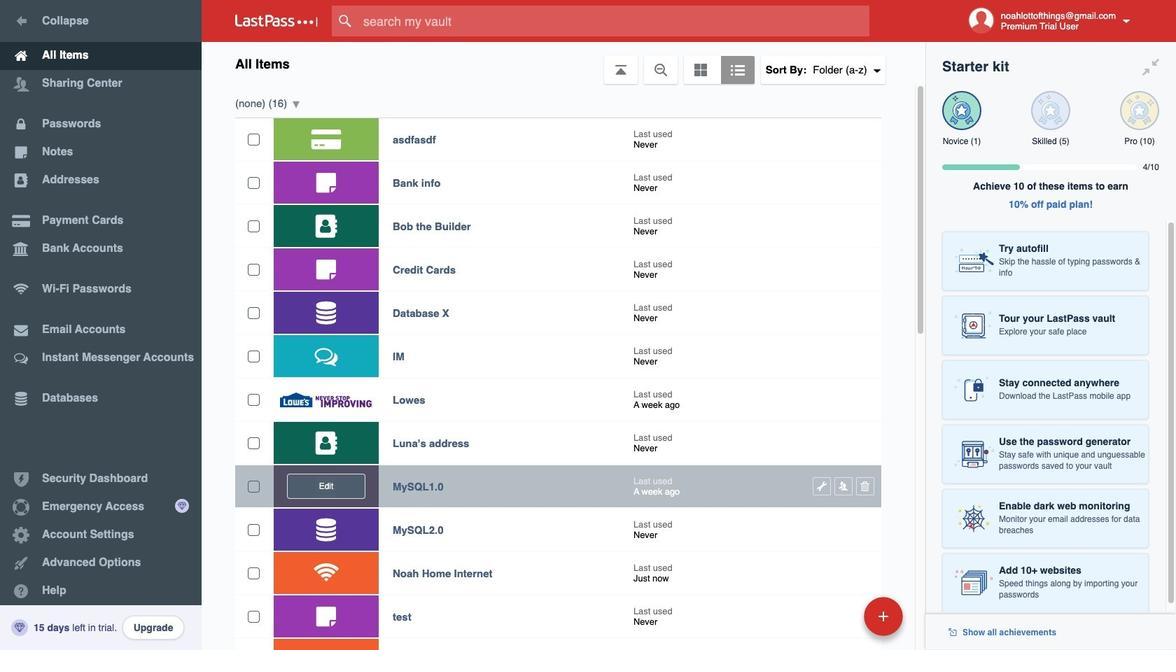 Task type: locate. For each thing, give the bounding box(es) containing it.
vault options navigation
[[202, 42, 926, 84]]

search my vault text field
[[332, 6, 891, 36]]

Search search field
[[332, 6, 891, 36]]



Task type: describe. For each thing, give the bounding box(es) containing it.
main navigation navigation
[[0, 0, 202, 650]]

lastpass image
[[235, 15, 318, 27]]

new item element
[[768, 596, 908, 636]]

new item navigation
[[768, 593, 912, 650]]



Task type: vqa. For each thing, say whether or not it's contained in the screenshot.
lastpass image
yes



